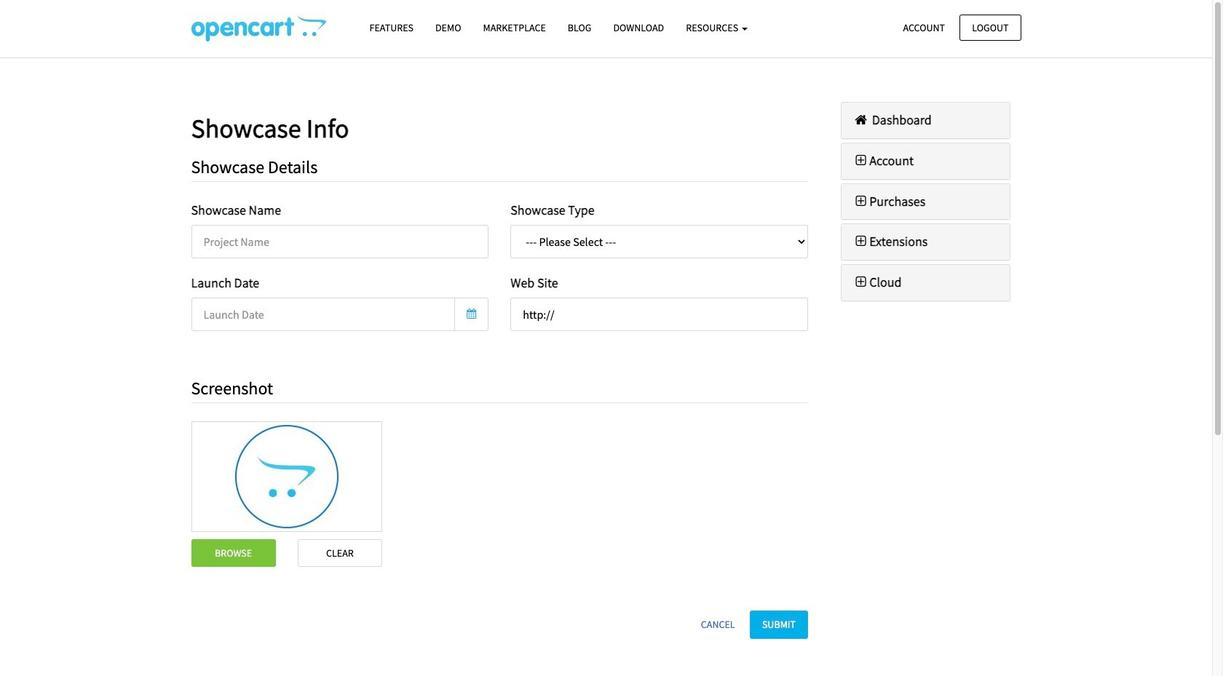 Task type: locate. For each thing, give the bounding box(es) containing it.
calendar image
[[467, 309, 477, 319]]

0 vertical spatial plus square o image
[[853, 195, 870, 208]]

opencart - showcase image
[[191, 15, 326, 42]]

Project Web Site text field
[[511, 298, 809, 331]]

2 vertical spatial plus square o image
[[853, 276, 870, 289]]

1 vertical spatial plus square o image
[[853, 236, 870, 249]]

Project Name text field
[[191, 225, 489, 259]]

plus square o image
[[853, 195, 870, 208], [853, 236, 870, 249], [853, 276, 870, 289]]



Task type: vqa. For each thing, say whether or not it's contained in the screenshot.
the rightmost Products
no



Task type: describe. For each thing, give the bounding box(es) containing it.
home image
[[853, 114, 870, 127]]

1 plus square o image from the top
[[853, 195, 870, 208]]

2 plus square o image from the top
[[853, 236, 870, 249]]

3 plus square o image from the top
[[853, 276, 870, 289]]

plus square o image
[[853, 154, 870, 167]]



